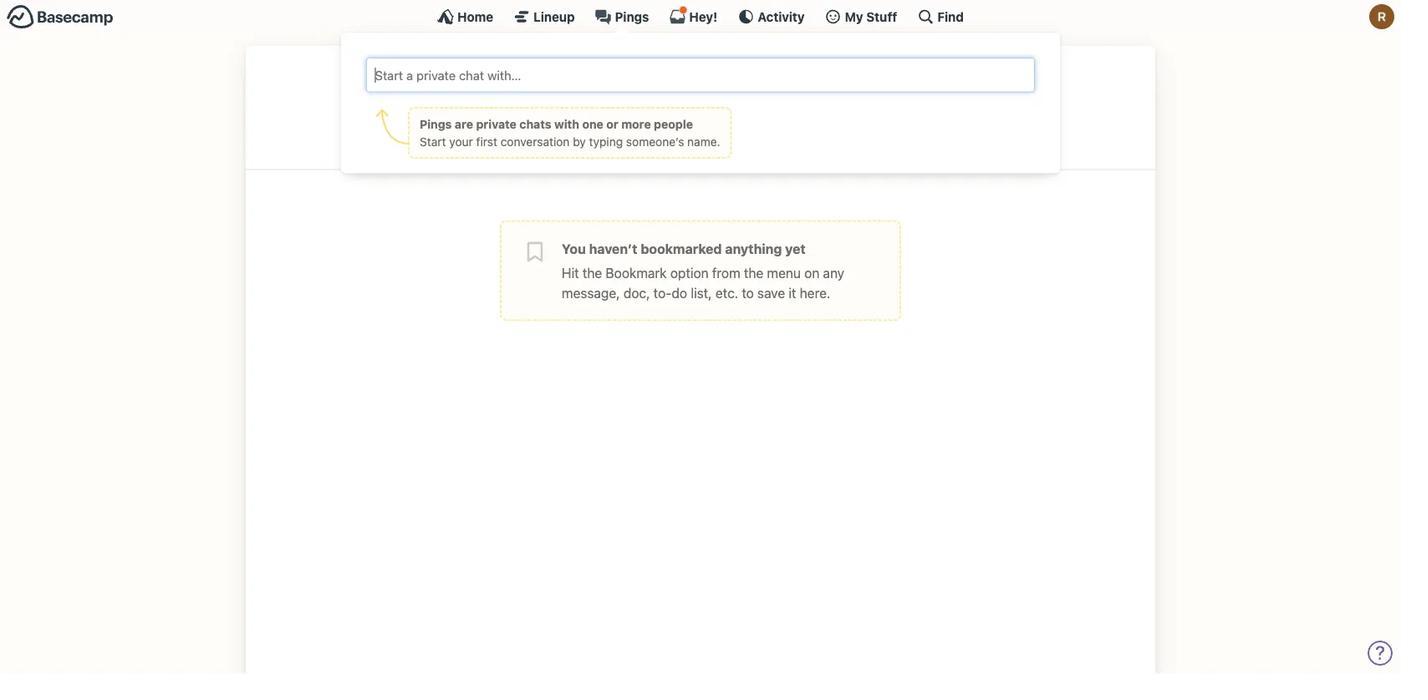 Task type: locate. For each thing, give the bounding box(es) containing it.
my
[[845, 9, 864, 24]]

0 horizontal spatial pings
[[420, 117, 452, 131]]

are
[[455, 117, 473, 131]]

one
[[582, 117, 604, 131]]

hey!
[[689, 9, 718, 24]]

pings up the start
[[420, 117, 452, 131]]

typing
[[589, 135, 623, 149]]

1 horizontal spatial the
[[744, 265, 764, 281]]

by
[[573, 135, 586, 149]]

on
[[805, 265, 820, 281]]

0 horizontal spatial the
[[583, 265, 602, 281]]

the
[[583, 265, 602, 281], [744, 265, 764, 281]]

0 vertical spatial ruby image
[[1370, 4, 1395, 29]]

pings inside pings are private chats with one or more people start your first conversation by typing someone's name.
[[420, 117, 452, 131]]

start
[[420, 135, 446, 149]]

stuff
[[867, 9, 898, 24]]

0 vertical spatial pings
[[615, 9, 649, 24]]

your
[[449, 135, 473, 149]]

people
[[654, 117, 693, 131]]

pings left hey! popup button
[[615, 9, 649, 24]]

option
[[671, 265, 709, 281]]

1 horizontal spatial pings
[[615, 9, 649, 24]]

you haven't bookmarked anything yet hit the bookmark option from the menu on any message, doc, to-do list, etc. to save it here.
[[562, 241, 845, 301]]

conversation
[[501, 135, 570, 149]]

etc.
[[716, 285, 739, 301]]

lineup link
[[514, 8, 575, 25]]

1 vertical spatial pings
[[420, 117, 452, 131]]

pings inside dropdown button
[[615, 9, 649, 24]]

bookmarked
[[641, 241, 722, 257]]

pings
[[615, 9, 649, 24], [420, 117, 452, 131]]

switch accounts image
[[7, 4, 114, 30]]

activity
[[758, 9, 805, 24]]

with
[[555, 117, 580, 131]]

chats
[[520, 117, 552, 131]]

list,
[[691, 285, 712, 301]]

1 vertical spatial ruby image
[[674, 63, 728, 116]]

1 the from the left
[[583, 265, 602, 281]]

the up to
[[744, 265, 764, 281]]

pings button
[[595, 8, 649, 25]]

from
[[712, 265, 741, 281]]

lineup
[[534, 9, 575, 24]]

my stuff button
[[825, 8, 898, 25]]

ruby image
[[1370, 4, 1395, 29], [674, 63, 728, 116]]

to
[[742, 285, 754, 301]]

the up the message,
[[583, 265, 602, 281]]

home
[[458, 9, 494, 24]]



Task type: describe. For each thing, give the bounding box(es) containing it.
find button
[[918, 8, 964, 25]]

pings for pings are private chats with one or more people start your first conversation by typing someone's name.
[[420, 117, 452, 131]]

0 horizontal spatial ruby image
[[674, 63, 728, 116]]

your
[[601, 120, 657, 152]]

save
[[758, 285, 785, 301]]

you
[[562, 241, 586, 257]]

activity link
[[738, 8, 805, 25]]

doc,
[[624, 285, 650, 301]]

to-
[[654, 285, 672, 301]]

1 horizontal spatial ruby image
[[1370, 4, 1395, 29]]

my stuff
[[845, 9, 898, 24]]

your bookmarks
[[601, 120, 801, 152]]

first
[[476, 135, 498, 149]]

menu
[[767, 265, 801, 281]]

someone's
[[626, 135, 684, 149]]

more
[[622, 117, 651, 131]]

home link
[[437, 8, 494, 25]]

pings are private chats with one or more people start your first conversation by typing someone's name.
[[420, 117, 721, 149]]

Start a private chat with… text field
[[373, 65, 1028, 85]]

hit
[[562, 265, 579, 281]]

find
[[938, 9, 964, 24]]

private
[[476, 117, 517, 131]]

2 the from the left
[[744, 265, 764, 281]]

yet
[[785, 241, 806, 257]]

or
[[607, 117, 619, 131]]

main element
[[0, 0, 1402, 174]]

name.
[[688, 135, 721, 149]]

message,
[[562, 285, 620, 301]]

do
[[672, 285, 688, 301]]

any
[[823, 265, 845, 281]]

bookmark
[[606, 265, 667, 281]]

pings for pings
[[615, 9, 649, 24]]

bookmarks
[[662, 120, 801, 152]]

it
[[789, 285, 797, 301]]

here.
[[800, 285, 831, 301]]

anything
[[725, 241, 782, 257]]

haven't
[[589, 241, 638, 257]]

hey! button
[[669, 6, 718, 25]]



Task type: vqa. For each thing, say whether or not it's contained in the screenshot.
Add associated with Add marker
no



